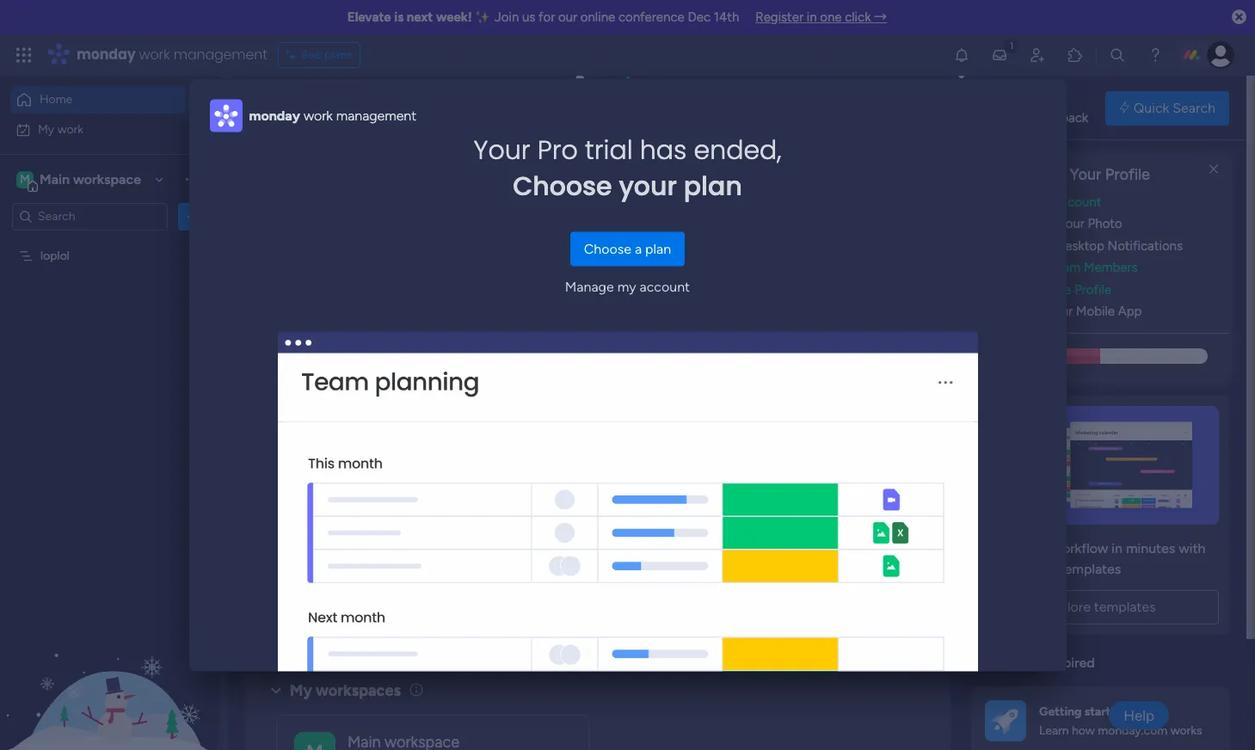 Task type: describe. For each thing, give the bounding box(es) containing it.
upload your photo link
[[1015, 215, 1230, 234]]

close update feed (inbox) image
[[266, 444, 287, 465]]

0 vertical spatial learn
[[972, 655, 1006, 671]]

help
[[1124, 707, 1155, 724]]

trial
[[585, 131, 633, 168]]

work up home button
[[139, 45, 170, 65]]

1 vertical spatial lottie animation element
[[0, 577, 220, 751]]

select product image
[[15, 46, 33, 64]]

plan inside button
[[646, 241, 672, 257]]

recent
[[372, 99, 413, 115]]

home
[[40, 92, 72, 107]]

manage my account
[[565, 278, 691, 295]]

online
[[581, 9, 616, 25]]

v2 bolt switch image
[[1120, 99, 1130, 117]]

your inside good morning, tara! quickly access your recent boards, inbox and workspaces
[[341, 99, 369, 115]]

elevate
[[348, 9, 391, 25]]

your inside setup account upload your photo enable desktop notifications invite team members complete profile install our mobile app
[[1059, 216, 1085, 232]]

complete profile link
[[1015, 280, 1230, 300]]

my workspaces
[[290, 682, 401, 700]]

getting started element
[[972, 687, 1230, 751]]

your inside the boost your workflow in minutes with ready-made templates
[[1022, 540, 1049, 557]]

mobile
[[1077, 304, 1116, 320]]

upload
[[1015, 216, 1056, 232]]

0 vertical spatial complete
[[998, 165, 1067, 184]]

boost
[[982, 540, 1018, 557]]

complete your profile
[[998, 165, 1151, 184]]

conference
[[619, 9, 685, 25]]

search
[[1174, 99, 1216, 116]]

quick search
[[1134, 99, 1216, 116]]

0 vertical spatial monday work management
[[77, 45, 267, 65]]

help button
[[1110, 702, 1170, 730]]

complete inside setup account upload your photo enable desktop notifications invite team members complete profile install our mobile app
[[1015, 282, 1072, 298]]

heading containing your pro trial has ended,
[[474, 131, 782, 204]]

plans
[[325, 47, 353, 62]]

register in one click → link
[[756, 9, 888, 25]]

made
[[1022, 561, 1057, 577]]

1 vertical spatial management
[[336, 107, 417, 124]]

ready-
[[982, 561, 1022, 577]]

templates inside the boost your workflow in minutes with ready-made templates
[[1060, 561, 1122, 577]]

our
[[1052, 304, 1073, 320]]

give
[[1035, 90, 1062, 106]]

2 vertical spatial management
[[338, 378, 409, 393]]

home button
[[10, 86, 185, 114]]

Search in workspace field
[[36, 207, 144, 226]]

app
[[1119, 304, 1143, 320]]

quick
[[1134, 99, 1170, 116]]

choose a plan button
[[571, 232, 685, 266]]

workspaces inside good morning, tara! quickly access your recent boards, inbox and workspaces
[[245, 117, 319, 134]]

✨
[[475, 9, 492, 25]]

account
[[1053, 194, 1102, 210]]

your inside 'your pro trial has ended, choose your plan'
[[474, 131, 531, 168]]

quick search button
[[1106, 91, 1230, 125]]

roy mann
[[351, 502, 409, 518]]

manage my account button
[[552, 270, 704, 304]]

apps image
[[1067, 46, 1085, 64]]

update feed (inbox)
[[290, 445, 434, 464]]

for
[[539, 9, 555, 25]]

monday.com
[[1099, 724, 1168, 739]]

works
[[1171, 724, 1203, 739]]

21d
[[870, 513, 890, 528]]

close my workspaces image
[[266, 681, 287, 701]]

add to favorites image
[[487, 349, 504, 366]]

join
[[495, 9, 519, 25]]

photo
[[1089, 216, 1123, 232]]

quickly
[[245, 99, 292, 115]]

inspired
[[1046, 655, 1096, 671]]

get
[[1022, 655, 1043, 671]]

install our mobile app link
[[1015, 302, 1230, 322]]

one
[[821, 9, 842, 25]]

learn inside getting started learn how monday.com works
[[1040, 724, 1070, 739]]

roy mann image
[[306, 504, 341, 538]]

good
[[245, 81, 276, 96]]

14th
[[714, 9, 740, 25]]

component image
[[288, 376, 303, 391]]

lottie animation image
[[0, 577, 220, 751]]

invite team members link
[[1015, 258, 1230, 278]]

workflow
[[1052, 540, 1109, 557]]

access
[[295, 99, 338, 115]]

us
[[522, 9, 536, 25]]

has
[[640, 131, 687, 168]]

your pro trial has ended, choose your plan
[[474, 131, 782, 204]]

roy
[[351, 502, 374, 518]]

setup account upload your photo enable desktop notifications invite team members complete profile install our mobile app
[[1015, 194, 1184, 320]]

feedback
[[1035, 110, 1089, 125]]

boost your workflow in minutes with ready-made templates
[[982, 540, 1206, 577]]

→
[[875, 9, 888, 25]]

tara schultz image
[[1208, 41, 1235, 69]]

our
[[559, 9, 578, 25]]

is
[[394, 9, 404, 25]]

notifications image
[[954, 46, 971, 64]]

1 horizontal spatial loplol
[[312, 349, 347, 366]]



Task type: locate. For each thing, give the bounding box(es) containing it.
profile inside setup account upload your photo enable desktop notifications invite team members complete profile install our mobile app
[[1075, 282, 1112, 298]]

boards,
[[416, 99, 462, 115]]

templates inside button
[[1095, 599, 1157, 615]]

1 horizontal spatial in
[[1112, 540, 1123, 557]]

0 vertical spatial management
[[174, 45, 267, 65]]

0 horizontal spatial monday
[[77, 45, 136, 65]]

1 vertical spatial my
[[290, 682, 312, 700]]

my work
[[38, 122, 84, 136]]

in left the minutes
[[1112, 540, 1123, 557]]

0 horizontal spatial in
[[807, 9, 817, 25]]

lottie animation element
[[571, 76, 1055, 141], [0, 577, 220, 751]]

my down home
[[38, 122, 54, 136]]

1 vertical spatial monday work management
[[249, 107, 417, 124]]

0 vertical spatial lottie animation element
[[571, 76, 1055, 141]]

main right the m
[[40, 171, 70, 187]]

complete up setup
[[998, 165, 1067, 184]]

templates
[[1060, 561, 1122, 577], [1095, 599, 1157, 615]]

week!
[[436, 9, 472, 25]]

setup account link
[[1015, 193, 1230, 212]]

1 vertical spatial learn
[[1040, 724, 1070, 739]]

main workspace
[[40, 171, 141, 187]]

explore
[[1045, 599, 1091, 615]]

main
[[40, 171, 70, 187], [423, 378, 449, 393]]

workspace image
[[16, 170, 34, 189], [294, 732, 336, 751]]

started
[[1085, 705, 1125, 719]]

0 horizontal spatial your
[[341, 99, 369, 115]]

complete up install
[[1015, 282, 1072, 298]]

workspace image left main workspace at the left
[[16, 170, 34, 189]]

with
[[1179, 540, 1206, 557]]

profile up setup account link
[[1106, 165, 1151, 184]]

mann
[[377, 502, 409, 518]]

choose inside 'your pro trial has ended, choose your plan'
[[513, 167, 613, 204]]

monday down the good
[[249, 107, 300, 124]]

1 vertical spatial main
[[423, 378, 449, 393]]

plan inside 'your pro trial has ended, choose your plan'
[[684, 167, 743, 204]]

loplol down search in workspace field
[[40, 248, 70, 263]]

1 horizontal spatial lottie animation element
[[571, 76, 1055, 141]]

desktop
[[1057, 238, 1105, 254]]

work right component image
[[309, 378, 335, 393]]

1 vertical spatial complete
[[1015, 282, 1072, 298]]

notifications
[[1108, 238, 1184, 254]]

your up account
[[1070, 165, 1102, 184]]

manage
[[565, 278, 614, 295]]

1 horizontal spatial plan
[[684, 167, 743, 204]]

my for my work
[[38, 122, 54, 136]]

my right close my workspaces image
[[290, 682, 312, 700]]

work down home
[[57, 122, 84, 136]]

minutes
[[1127, 540, 1176, 557]]

heading
[[474, 131, 782, 204]]

1 vertical spatial in
[[1112, 540, 1123, 557]]

in left one
[[807, 9, 817, 25]]

monday work management
[[77, 45, 267, 65], [249, 107, 417, 124]]

workspace up search in workspace field
[[73, 171, 141, 187]]

members
[[1084, 260, 1138, 276]]

loplol list box
[[0, 238, 220, 503]]

>
[[412, 378, 420, 393]]

main inside workspace selection element
[[40, 171, 70, 187]]

0 horizontal spatial loplol
[[40, 248, 70, 263]]

0 vertical spatial invite
[[1015, 260, 1047, 276]]

0 vertical spatial workspace image
[[16, 170, 34, 189]]

1 vertical spatial workspaces
[[316, 682, 401, 700]]

0 horizontal spatial invite
[[852, 590, 882, 604]]

monday up home button
[[77, 45, 136, 65]]

0 vertical spatial workspace
[[73, 171, 141, 187]]

learn
[[972, 655, 1006, 671], [1040, 724, 1070, 739]]

invite members image
[[1030, 46, 1047, 64]]

learn left the '&'
[[972, 655, 1006, 671]]

in inside the boost your workflow in minutes with ready-made templates
[[1112, 540, 1123, 557]]

your down tara!
[[341, 99, 369, 115]]

invite inside setup account upload your photo enable desktop notifications invite team members complete profile install our mobile app
[[1015, 260, 1047, 276]]

click
[[845, 9, 872, 25]]

pro
[[538, 131, 578, 168]]

public board image
[[288, 349, 306, 368]]

your
[[341, 99, 369, 115], [619, 167, 677, 204], [1022, 540, 1049, 557]]

my inside button
[[38, 122, 54, 136]]

1 vertical spatial monday
[[249, 107, 300, 124]]

option
[[0, 240, 220, 244]]

0 vertical spatial choose
[[513, 167, 613, 204]]

elevate is next week! ✨ join us for our online conference dec 14th
[[348, 9, 740, 25]]

next
[[407, 9, 433, 25]]

0 vertical spatial plan
[[684, 167, 743, 204]]

1 horizontal spatial your
[[619, 167, 677, 204]]

&
[[1010, 655, 1019, 671]]

workspaces down "quickly"
[[245, 117, 319, 134]]

1 horizontal spatial invite
[[1015, 260, 1047, 276]]

0 vertical spatial main
[[40, 171, 70, 187]]

1 horizontal spatial monday
[[249, 107, 300, 124]]

choose a plan
[[584, 241, 672, 257]]

profile up mobile
[[1075, 282, 1112, 298]]

learn down getting
[[1040, 724, 1070, 739]]

0 vertical spatial templates
[[1060, 561, 1122, 577]]

1 vertical spatial your
[[619, 167, 677, 204]]

1 vertical spatial invite
[[852, 590, 882, 604]]

workspace down add to favorites "icon"
[[452, 378, 510, 393]]

invite down enable on the top of the page
[[1015, 260, 1047, 276]]

ended,
[[694, 131, 782, 168]]

0 vertical spatial loplol
[[40, 248, 70, 263]]

management up the good
[[174, 45, 267, 65]]

1 horizontal spatial main
[[423, 378, 449, 393]]

invite down 21d
[[852, 590, 882, 604]]

1 vertical spatial plan
[[646, 241, 672, 257]]

1 vertical spatial workspace image
[[294, 732, 336, 751]]

getting
[[1040, 705, 1082, 719]]

enable desktop notifications link
[[1015, 237, 1230, 256]]

2 vertical spatial your
[[1022, 540, 1049, 557]]

how
[[1073, 724, 1096, 739]]

0 vertical spatial in
[[807, 9, 817, 25]]

templates down workflow
[[1060, 561, 1122, 577]]

0 horizontal spatial workspace
[[73, 171, 141, 187]]

explore templates button
[[982, 590, 1220, 625]]

help image
[[1147, 46, 1165, 64]]

loplol inside list box
[[40, 248, 70, 263]]

1 vertical spatial templates
[[1095, 599, 1157, 615]]

see plans
[[301, 47, 353, 62]]

loplol
[[40, 248, 70, 263], [312, 349, 347, 366]]

0 horizontal spatial workspace image
[[16, 170, 34, 189]]

1 horizontal spatial workspace
[[452, 378, 510, 393]]

0 horizontal spatial plan
[[646, 241, 672, 257]]

my for my workspaces
[[290, 682, 312, 700]]

complete
[[998, 165, 1067, 184], [1015, 282, 1072, 298]]

1 vertical spatial workspace
[[452, 378, 510, 393]]

0 vertical spatial profile
[[1106, 165, 1151, 184]]

0 vertical spatial workspaces
[[245, 117, 319, 134]]

workspace selection element
[[16, 169, 144, 192]]

work inside button
[[57, 122, 84, 136]]

getting started learn how monday.com works
[[1040, 705, 1203, 739]]

templates image image
[[987, 406, 1215, 525]]

0 vertical spatial your
[[341, 99, 369, 115]]

0 horizontal spatial learn
[[972, 655, 1006, 671]]

work
[[139, 45, 170, 65], [304, 107, 333, 124], [57, 122, 84, 136], [309, 378, 335, 393]]

1 horizontal spatial workspace image
[[294, 732, 336, 751]]

loplol right public board image
[[312, 349, 347, 366]]

1 horizontal spatial learn
[[1040, 724, 1070, 739]]

1 vertical spatial loplol
[[312, 349, 347, 366]]

choose inside button
[[584, 241, 632, 257]]

account
[[640, 278, 691, 295]]

tara!
[[329, 81, 355, 96]]

0 horizontal spatial lottie animation element
[[0, 577, 220, 751]]

my
[[618, 278, 637, 295]]

1 image
[[1005, 35, 1020, 55]]

2 horizontal spatial your
[[1022, 540, 1049, 557]]

enable
[[1015, 238, 1054, 254]]

choose
[[513, 167, 613, 204], [584, 241, 632, 257]]

workspace image containing m
[[16, 170, 34, 189]]

management down tara!
[[336, 107, 417, 124]]

morning,
[[278, 81, 326, 96]]

work down morning,
[[304, 107, 333, 124]]

0 horizontal spatial main
[[40, 171, 70, 187]]

feed
[[346, 445, 378, 464]]

search everything image
[[1110, 46, 1127, 64]]

register
[[756, 9, 804, 25]]

workspace image down the my workspaces
[[294, 732, 336, 751]]

1 vertical spatial choose
[[584, 241, 632, 257]]

my
[[38, 122, 54, 136], [290, 682, 312, 700]]

dapulse x slim image
[[1204, 159, 1225, 180]]

0 vertical spatial monday
[[77, 45, 136, 65]]

templates right explore at the bottom
[[1095, 599, 1157, 615]]

1 vertical spatial profile
[[1075, 282, 1112, 298]]

your up a
[[619, 167, 677, 204]]

work management > main workspace
[[309, 378, 510, 393]]

main right >
[[423, 378, 449, 393]]

management
[[174, 45, 267, 65], [336, 107, 417, 124], [338, 378, 409, 393]]

a
[[635, 241, 642, 257]]

register in one click →
[[756, 9, 888, 25]]

work management heading
[[304, 105, 417, 126]]

your inside 'your pro trial has ended, choose your plan'
[[619, 167, 677, 204]]

setup
[[1015, 194, 1050, 210]]

(inbox)
[[382, 445, 434, 464]]

your down account
[[1059, 216, 1085, 232]]

management left >
[[338, 378, 409, 393]]

dec
[[688, 9, 711, 25]]

inbox image
[[992, 46, 1009, 64]]

your up made
[[1022, 540, 1049, 557]]

and
[[503, 99, 526, 115]]

workspaces right close my workspaces image
[[316, 682, 401, 700]]

0 horizontal spatial my
[[38, 122, 54, 136]]

your
[[474, 131, 531, 168], [1070, 165, 1102, 184], [1059, 216, 1085, 232]]

see
[[301, 47, 322, 62]]

install
[[1015, 304, 1049, 320]]

explore templates
[[1045, 599, 1157, 615]]

your down 'and'
[[474, 131, 531, 168]]

learn & get inspired
[[972, 655, 1096, 671]]

good morning, tara! quickly access your recent boards, inbox and workspaces
[[245, 81, 526, 134]]

see plans button
[[278, 42, 361, 68]]

0 vertical spatial my
[[38, 122, 54, 136]]

invite inside invite button
[[852, 590, 882, 604]]

1 horizontal spatial my
[[290, 682, 312, 700]]

my work button
[[10, 116, 185, 143]]



Task type: vqa. For each thing, say whether or not it's contained in the screenshot.
conference
yes



